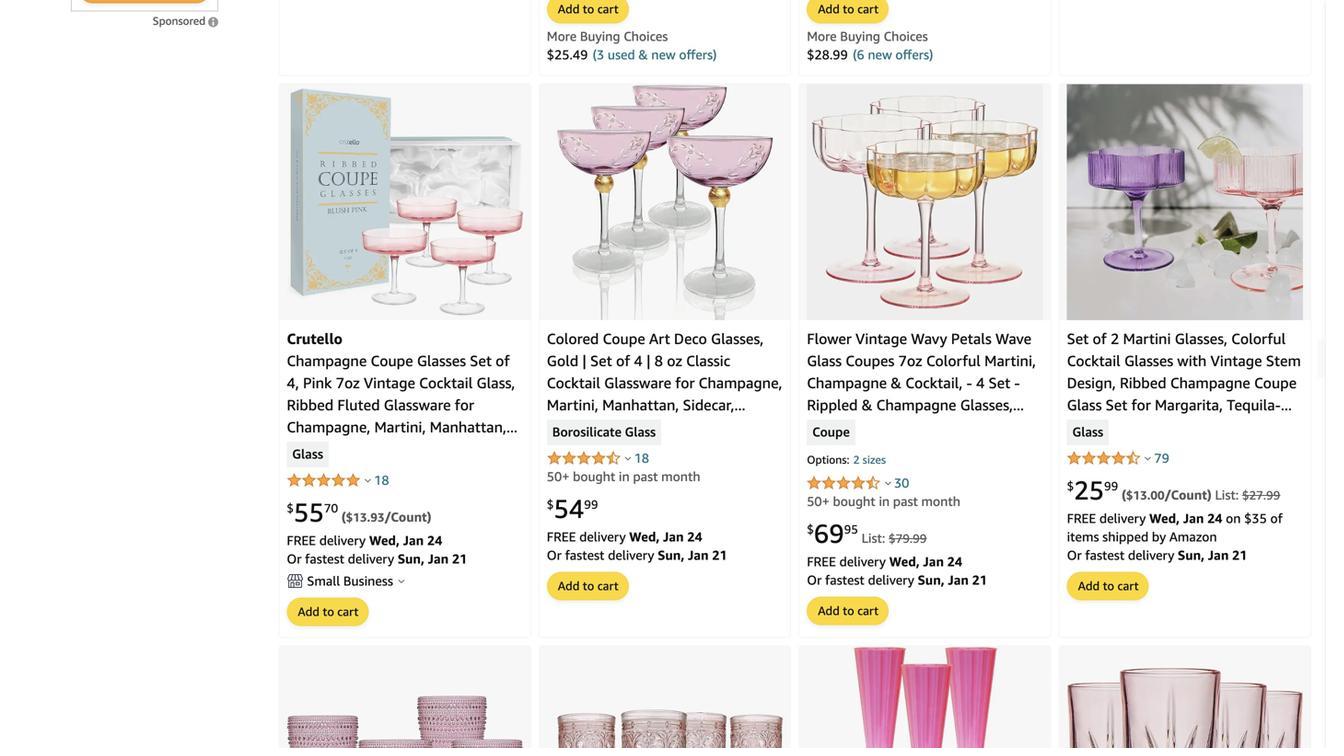 Task type: describe. For each thing, give the bounding box(es) containing it.
champagne up the mimosa,
[[876, 396, 956, 414]]

petals
[[951, 330, 992, 348]]

24 inside $ 69 95 list: $79.99 free delivery wed, jan 24 or fastest delivery sun, jan 21
[[947, 554, 963, 570]]

50+ for 30
[[807, 494, 830, 509]]

coupe inside set of 2 martini glasses, colorful cocktail glasses with vintage stem design, ribbed champagne coupe glass set for margarita, tequila- based drinks, gift idea for glassware collectors
[[1254, 374, 1297, 392]]

popover image for 18
[[625, 456, 631, 461]]

/count) for 25
[[1165, 488, 1212, 503]]

coupes
[[846, 352, 895, 370]]

by
[[1152, 529, 1166, 545]]

free delivery wed, jan 24 on $35 of items shipped by amazon element
[[1067, 511, 1283, 545]]

fastest inside $ 55 70 ( $13.93 /count) free delivery wed, jan 24 or fastest delivery sun, jan 21
[[305, 552, 344, 567]]

4 inside flower vintage wavy petals wave glass coupes 7oz colorful martini, champagne & cocktail, - 4 set - rippled & champagne glasses, prosecco, , mimosa, cocktail set, bar glassware copyright design (pink)
[[976, 374, 985, 392]]

8
[[654, 352, 663, 370]]

wed, inside free delivery wed, jan 24 or fastest delivery sun, jan 21
[[629, 529, 660, 545]]

martini, inside flower vintage wavy petals wave glass coupes 7oz colorful martini, champagne & cocktail, - 4 set - rippled & champagne glasses, prosecco, , mimosa, cocktail set, bar glassware copyright design (pink)
[[985, 352, 1036, 370]]

to down free delivery wed, jan 24 or fastest delivery sun, jan 21
[[583, 579, 594, 593]]

add for add to cart button under free delivery wed, jan 24 or fastest delivery sun, jan 21
[[558, 579, 580, 593]]

past for 18
[[633, 469, 658, 484]]

speakeasy
[[597, 418, 667, 436]]

& right rippled
[[862, 396, 873, 414]]

wave
[[996, 330, 1032, 348]]

69
[[814, 518, 844, 549]]

glass left style
[[625, 424, 656, 441]]

style
[[671, 418, 704, 436]]

$ for 54
[[547, 498, 554, 512]]

deco
[[674, 330, 707, 348]]

add to cart up more buying choices $28.99 (6 new offers)
[[818, 2, 879, 16]]

or fastest delivery sun, jan 21 element for 55
[[287, 552, 467, 567]]

$ for 55
[[287, 502, 294, 516]]

(6 new offers) link
[[853, 47, 933, 62]]

spritz
[[387, 441, 426, 458]]

pink
[[303, 374, 332, 392]]

crystal
[[547, 418, 593, 436]]

sponsored link
[[153, 14, 218, 27]]

set of 2 martini glasses, colorful cocktail glasses with vintage stem design, ribbed champagne coupe glass set for margarita, tequila- based drinks, gift idea for glassware collectors
[[1067, 330, 1301, 458]]

on
[[1226, 511, 1241, 526]]

70
[[324, 502, 338, 516]]

goblets
[[708, 418, 760, 436]]

flower vintage wavy petals wave glass coupes 7oz colorful martini, champagne & cocktail, - 4 set - rippled & champagne glasses, prosecco, , mimosa, cocktail set, bar glassware copyright design (pink) link
[[807, 330, 1036, 480]]

borosilicate glass
[[552, 424, 656, 441]]

frozen
[[445, 441, 489, 458]]

in for 18
[[619, 469, 630, 484]]

2 horizontal spatial free delivery wed, jan 24 element
[[807, 554, 963, 570]]

gold
[[547, 352, 579, 370]]

54
[[554, 493, 584, 524]]

idea
[[1189, 418, 1218, 436]]

colorful inside set of 2 martini glasses, colorful cocktail glasses with vintage stem design, ribbed champagne coupe glass set for margarita, tequila- based drinks, gift idea for glassware collectors
[[1231, 330, 1286, 348]]

free delivery wed, jan 24 element for 54
[[547, 529, 702, 545]]

7oz inside crutello champagne coupe glasses set of 4, pink 7oz vintage cocktail glass, ribbed fluted glassware for champagne, martini, manhattan, cosmopolitan, spritz & frozen drinks
[[336, 374, 360, 392]]

godinger highball drinking glasses, crystal glass tall cocktail glasses, water glasses - blush, dublin collection image
[[1067, 668, 1303, 749]]

& down coupes
[[891, 374, 902, 392]]

$ 25 99 ( $13.00 /count) list: $27.99
[[1067, 475, 1280, 506]]

add to cart down small
[[298, 605, 359, 619]]

sun, inside $ 69 95 list: $79.99 free delivery wed, jan 24 or fastest delivery sun, jan 21
[[918, 573, 945, 588]]

glass up 55
[[292, 447, 323, 463]]

classic
[[686, 352, 730, 370]]

add to cart button down $ 69 95 list: $79.99 free delivery wed, jan 24 or fastest delivery sun, jan 21
[[808, 598, 888, 625]]

24 inside "free delivery wed, jan 24 on $35 of items shipped by amazon" element
[[1207, 511, 1223, 526]]

champagne inside set of 2 martini glasses, colorful cocktail glasses with vintage stem design, ribbed champagne coupe glass set for margarita, tequila- based drinks, gift idea for glassware collectors
[[1170, 374, 1250, 392]]

colored coupe art deco glasses, gold | set of 4 | 8 oz classic cocktail glassware for champagne, martini, manhattan, sidecar, crystal speakeasy style goblets stems (pink) link
[[547, 330, 782, 458]]

colored
[[547, 330, 599, 348]]

add to cart button down free delivery wed, jan 24 or fastest delivery sun, jan 21
[[548, 573, 628, 600]]

to down $ 69 95 list: $79.99 free delivery wed, jan 24 or fastest delivery sun, jan 21
[[843, 604, 854, 618]]

martini
[[1123, 330, 1171, 348]]

$13.00
[[1126, 488, 1165, 503]]

$79.99
[[889, 532, 927, 546]]

popover image
[[365, 478, 371, 483]]

bought for 30
[[833, 494, 876, 509]]

borosilicate
[[552, 424, 622, 441]]

set inside flower vintage wavy petals wave glass coupes 7oz colorful martini, champagne & cocktail, - 4 set - rippled & champagne glasses, prosecco, , mimosa, cocktail set, bar glassware copyright design (pink)
[[989, 374, 1011, 392]]

79 link
[[1154, 451, 1169, 466]]

1 vertical spatial 2
[[853, 453, 860, 466]]

55
[[294, 497, 324, 528]]

buying for (6
[[840, 28, 880, 44]]

more for more buying choices $28.99 (6 new offers)
[[807, 28, 837, 44]]

50+ bought in past month for 30
[[807, 494, 961, 509]]

small
[[307, 574, 340, 589]]

fastest inside free delivery wed, jan 24 or fastest delivery sun, jan 21
[[565, 548, 605, 563]]

champagne coupe glasses set of 4, pink 7oz vintage cocktail glass, ribbed fluted glassware for champagne, martini, manhattan, cosmopolitan, spritz & frozen drinks link
[[287, 352, 518, 480]]

more buying choices $28.99 (6 new offers)
[[807, 28, 933, 62]]

2 | from the left
[[646, 352, 651, 370]]

choices for offers)
[[884, 28, 928, 44]]

glassware inside colored coupe art deco glasses, gold | set of 4 | 8 oz classic cocktail glassware for champagne, martini, manhattan, sidecar, crystal speakeasy style goblets stems (pink)
[[604, 374, 671, 392]]

add to cart button up more buying choices $28.99 (6 new offers)
[[808, 0, 888, 23]]

rippled
[[807, 396, 858, 414]]

small business button
[[287, 572, 523, 591]]

25
[[1074, 475, 1104, 506]]

to down shipped
[[1103, 579, 1114, 593]]

cart for add to cart button underneath small
[[337, 605, 359, 619]]

& inside more buying choices $25.49 (3 used & new offers)
[[639, 47, 648, 62]]

design,
[[1067, 374, 1116, 392]]

add to cart up the "(3" in the top left of the page
[[558, 2, 619, 16]]

tequila-
[[1227, 396, 1281, 414]]

24 inside free delivery wed, jan 24 or fastest delivery sun, jan 21
[[687, 529, 702, 545]]

$ 69 95 list: $79.99 free delivery wed, jan 24 or fastest delivery sun, jan 21
[[807, 518, 987, 588]]

cocktail,
[[906, 374, 963, 392]]

colored coupe art deco glasses, gold | set of 4 | 8 oz classic cocktail glassware for champagne, martini, manhattan, sidecar, crystal speakeasy style goblets stems (pink)
[[547, 330, 782, 458]]

30
[[894, 476, 909, 491]]

or fastest delivery sun, jan 21 element down $79.99 on the bottom right of page
[[807, 573, 987, 588]]

glassware inside flower vintage wavy petals wave glass coupes 7oz colorful martini, champagne & cocktail, - 4 set - rippled & champagne glasses, prosecco, , mimosa, cocktail set, bar glassware copyright design (pink)
[[833, 441, 900, 458]]

50+ for 18
[[547, 469, 570, 484]]

$ for 25
[[1067, 479, 1074, 494]]

21 inside free delivery wed, jan 24 or fastest delivery sun, jan 21
[[712, 548, 727, 563]]

cocktail inside colored coupe art deco glasses, gold | set of 4 | 8 oz classic cocktail glassware for champagne, martini, manhattan, sidecar, crystal speakeasy style goblets stems (pink)
[[547, 374, 600, 392]]

set up design,
[[1067, 330, 1089, 348]]

flower
[[807, 330, 852, 348]]

sidecar,
[[683, 396, 734, 414]]

free delivery wed, jan 24 or fastest delivery sun, jan 21
[[547, 529, 727, 563]]

or fastest delivery sun, jan 21 element for 54
[[547, 548, 727, 563]]

or fastest delivery sun, jan 21
[[1067, 548, 1247, 563]]

fastest inside $ 69 95 list: $79.99 free delivery wed, jan 24 or fastest delivery sun, jan 21
[[825, 573, 865, 588]]

$35
[[1244, 511, 1267, 526]]

of inside colored coupe art deco glasses, gold | set of 4 | 8 oz classic cocktail glassware for champagne, martini, manhattan, sidecar, crystal speakeasy style goblets stems (pink)
[[616, 352, 630, 370]]

( for 55
[[341, 510, 346, 525]]

or down items
[[1067, 548, 1082, 563]]

to up more buying choices $28.99 (6 new offers)
[[843, 2, 854, 16]]

options: 2 sizes
[[807, 453, 886, 466]]

fastest down shipped
[[1085, 548, 1125, 563]]

& inside crutello champagne coupe glasses set of 4, pink 7oz vintage cocktail glass, ribbed fluted glassware for champagne, martini, manhattan, cosmopolitan, spritz & frozen drinks
[[430, 441, 441, 458]]

2 sizes link
[[850, 453, 890, 471]]

$ for 69
[[807, 523, 814, 537]]

glass,
[[477, 374, 515, 392]]

flower vintage wavy petals wave glass coupes 7oz colorful martini, champagne & cocktail, - 4 set - rippled & champagne glasses, prosecco, , mimosa, cocktail set, bar glassware copyright design (pink)
[[807, 330, 1036, 480]]

cart for add to cart button on top of more buying choices $28.99 (6 new offers)
[[858, 2, 879, 16]]

more for more buying choices $25.49 (3 used & new offers)
[[547, 28, 577, 44]]

free inside free delivery wed, jan 24 or fastest delivery sun, jan 21
[[547, 529, 576, 545]]

prosecco,
[[807, 418, 869, 436]]

0 horizontal spatial 18 link
[[374, 473, 389, 488]]

21 inside $ 69 95 list: $79.99 free delivery wed, jan 24 or fastest delivery sun, jan 21
[[972, 573, 987, 588]]

to up the "(3" in the top left of the page
[[583, 2, 594, 16]]

small business
[[307, 574, 393, 589]]

wavy
[[911, 330, 947, 348]]

18 for the right 18 link
[[634, 451, 649, 466]]

amazon
[[1170, 529, 1217, 545]]

used
[[608, 47, 635, 62]]

(3
[[593, 47, 604, 62]]

2 inside set of 2 martini glasses, colorful cocktail glasses with vintage stem design, ribbed champagne coupe glass set for margarita, tequila- based drinks, gift idea for glassware collectors
[[1111, 330, 1119, 348]]

glass inside set of 2 martini glasses, colorful cocktail glasses with vintage stem design, ribbed champagne coupe glass set for margarita, tequila- based drinks, gift idea for glassware collectors
[[1067, 396, 1102, 414]]

coupe up "options:"
[[812, 424, 850, 441]]

more buying choices $25.49 (3 used & new offers)
[[547, 28, 717, 62]]

1 - from the left
[[967, 374, 972, 392]]

glasses inside crutello champagne coupe glasses set of 4, pink 7oz vintage cocktail glass, ribbed fluted glassware for champagne, martini, manhattan, cosmopolitan, spritz & frozen drinks
[[417, 352, 466, 370]]

4,
[[287, 374, 299, 392]]

(3 used & new offers) link
[[593, 47, 717, 62]]

glass left drinks,
[[1073, 424, 1103, 441]]

99 for (
[[1104, 479, 1118, 494]]

art
[[649, 330, 670, 348]]

mimosa,
[[881, 418, 936, 436]]

add to cart button down small
[[288, 599, 368, 626]]

1 | from the left
[[582, 352, 587, 370]]

with
[[1177, 352, 1207, 370]]

popover image for 79
[[1145, 456, 1151, 461]]

martini, inside crutello champagne coupe glasses set of 4, pink 7oz vintage cocktail glass, ribbed fluted glassware for champagne, martini, manhattan, cosmopolitan, spritz & frozen drinks
[[374, 418, 426, 436]]

21 inside $ 55 70 ( $13.93 /count) free delivery wed, jan 24 or fastest delivery sun, jan 21
[[452, 552, 467, 567]]

79
[[1154, 451, 1169, 466]]

champagne, inside colored coupe art deco glasses, gold | set of 4 | 8 oz classic cocktail glassware for champagne, martini, manhattan, sidecar, crystal speakeasy style goblets stems (pink)
[[699, 374, 782, 392]]

on $35 of items shipped by amazon
[[1067, 511, 1283, 545]]

oz
[[667, 352, 682, 370]]



Task type: locate. For each thing, give the bounding box(es) containing it.
in for 30
[[879, 494, 890, 509]]

glasses, for 54
[[711, 330, 764, 348]]

1 horizontal spatial vintage
[[856, 330, 907, 348]]

2 vertical spatial martini,
[[374, 418, 426, 436]]

or fastest delivery sun, jan 21 element for 25
[[1067, 548, 1247, 563]]

0 horizontal spatial (
[[341, 510, 346, 525]]

coupe left art
[[603, 330, 645, 348]]

fastest down $ 54 99 on the bottom left
[[565, 548, 605, 563]]

set up drinks,
[[1106, 396, 1128, 414]]

0 vertical spatial list:
[[1215, 488, 1239, 503]]

(pink)
[[592, 441, 630, 458], [807, 463, 845, 480]]

cart for add to cart button below $ 69 95 list: $79.99 free delivery wed, jan 24 or fastest delivery sun, jan 21
[[858, 604, 879, 618]]

- right cocktail,
[[967, 374, 972, 392]]

or inside $ 69 95 list: $79.99 free delivery wed, jan 24 or fastest delivery sun, jan 21
[[807, 573, 822, 588]]

set inside crutello champagne coupe glasses set of 4, pink 7oz vintage cocktail glass, ribbed fluted glassware for champagne, martini, manhattan, cosmopolitan, spritz & frozen drinks
[[470, 352, 492, 370]]

or fastest delivery sun, jan 21 element down by
[[1067, 548, 1247, 563]]

0 horizontal spatial 4
[[634, 352, 643, 370]]

1 horizontal spatial -
[[1014, 374, 1020, 392]]

popover image for 30
[[885, 481, 891, 486]]

cocktail up design
[[940, 418, 994, 436]]

new inside more buying choices $28.99 (6 new offers)
[[868, 47, 892, 62]]

to down small
[[323, 605, 334, 619]]

ribbed inside set of 2 martini glasses, colorful cocktail glasses with vintage stem design, ribbed champagne coupe glass set for margarita, tequila- based drinks, gift idea for glassware collectors
[[1120, 374, 1167, 392]]

ribbed inside crutello champagne coupe glasses set of 4, pink 7oz vintage cocktail glass, ribbed fluted glassware for champagne, martini, manhattan, cosmopolitan, spritz & frozen drinks
[[287, 396, 334, 414]]

or fastest delivery sun, jan 21 element
[[547, 548, 727, 563], [1067, 548, 1247, 563], [287, 552, 467, 567], [807, 573, 987, 588]]

1 horizontal spatial /count)
[[1165, 488, 1212, 503]]

godinger jax double old fashioned beverage glass cup pink - set of 4 image
[[547, 710, 783, 749]]

1 vertical spatial 18 link
[[374, 473, 389, 488]]

2 more from the left
[[807, 28, 837, 44]]

$25.49
[[547, 47, 588, 62]]

1 horizontal spatial 18 link
[[634, 451, 649, 466]]

or down 55
[[287, 552, 302, 567]]

(pink) inside flower vintage wavy petals wave glass coupes 7oz colorful martini, champagne & cocktail, - 4 set - rippled & champagne glasses, prosecco, , mimosa, cocktail set, bar glassware copyright design (pink)
[[807, 463, 845, 480]]

offers) inside more buying choices $28.99 (6 new offers)
[[896, 47, 933, 62]]

1 horizontal spatial martini,
[[547, 396, 598, 414]]

0 horizontal spatial colorful
[[926, 352, 981, 370]]

0 horizontal spatial 2
[[853, 453, 860, 466]]

1 vertical spatial manhattan,
[[430, 418, 507, 436]]

list: right the '95' at the bottom right
[[862, 531, 885, 546]]

0 vertical spatial vintage
[[856, 330, 907, 348]]

2 horizontal spatial vintage
[[1211, 352, 1262, 370]]

or inside free delivery wed, jan 24 or fastest delivery sun, jan 21
[[547, 548, 562, 563]]

1 vertical spatial 4
[[976, 374, 985, 392]]

add for add to cart button underneath small
[[298, 605, 320, 619]]

glasses, up set, at the right bottom
[[960, 396, 1013, 414]]

/count) inside the $ 25 99 ( $13.00 /count) list: $27.99
[[1165, 488, 1212, 503]]

| right gold
[[582, 352, 587, 370]]

glassware down based
[[1067, 441, 1134, 458]]

1 horizontal spatial free delivery wed, jan 24 element
[[547, 529, 702, 545]]

0 vertical spatial /count)
[[1165, 488, 1212, 503]]

champagne up rippled
[[807, 374, 887, 392]]

0 vertical spatial past
[[633, 469, 658, 484]]

buying inside more buying choices $28.99 (6 new offers)
[[840, 28, 880, 44]]

colorful up stem
[[1231, 330, 1286, 348]]

free inside $ 69 95 list: $79.99 free delivery wed, jan 24 or fastest delivery sun, jan 21
[[807, 554, 836, 570]]

/count)
[[1165, 488, 1212, 503], [384, 510, 432, 525]]

list: up on
[[1215, 488, 1239, 503]]

crutello
[[287, 330, 343, 348]]

cocktail
[[1067, 352, 1121, 370], [419, 374, 473, 392], [547, 374, 600, 392], [940, 418, 994, 436]]

set of 2 martini glasses, colorful cocktail glasses with vintage stem design, ribbed champagne coupe glass set for margarita, tequila- based drinks, gift idea for glassware collectors link
[[1067, 330, 1301, 458]]

0 horizontal spatial /count)
[[384, 510, 432, 525]]

cocktail down gold
[[547, 374, 600, 392]]

jan inside "free delivery wed, jan 24 on $35 of items shipped by amazon" element
[[1183, 511, 1204, 526]]

copyright
[[904, 441, 970, 458]]

ribbed for glasses
[[1120, 374, 1167, 392]]

fastest down '69'
[[825, 573, 865, 588]]

99 for 54
[[584, 498, 598, 512]]

glasses, for 25
[[1175, 330, 1228, 348]]

stem
[[1266, 352, 1301, 370]]

1 horizontal spatial champagne,
[[699, 374, 782, 392]]

crutello champagne coupe glasses set of 4, pink 7oz vintage cocktail glass, ribbed fluted glassware for champagne, martini, manhattan, cosmopolitan, spritz & frozen drinks
[[287, 330, 515, 480]]

champagne, up sidecar,
[[699, 374, 782, 392]]

whatamug set of 2 martini glasses, colorful cocktail glasses with vintage stem design, ribbed champagne coupe glass set fo... image
[[1067, 84, 1303, 320]]

set up set, at the right bottom
[[989, 374, 1011, 392]]

more inside more buying choices $28.99 (6 new offers)
[[807, 28, 837, 44]]

vintage inside flower vintage wavy petals wave glass coupes 7oz colorful martini, champagne & cocktail, - 4 set - rippled & champagne glasses, prosecco, , mimosa, cocktail set, bar glassware copyright design (pink)
[[856, 330, 907, 348]]

for up frozen
[[455, 396, 474, 414]]

0 vertical spatial martini,
[[985, 352, 1036, 370]]

18 link down speakeasy in the bottom of the page
[[634, 451, 649, 466]]

of up design,
[[1093, 330, 1107, 348]]

0 horizontal spatial 18
[[374, 473, 389, 488]]

ribbed for pink
[[287, 396, 334, 414]]

sun,
[[658, 548, 685, 563], [1178, 548, 1205, 563], [398, 552, 425, 567], [918, 573, 945, 588]]

2 choices from the left
[[884, 28, 928, 44]]

godinger old fashioned glasses, beverage glass cups - lumina, set of 4 image
[[287, 696, 523, 749]]

new inside more buying choices $25.49 (3 used & new offers)
[[651, 47, 676, 62]]

martini, up spritz
[[374, 418, 426, 436]]

$27.99
[[1242, 488, 1280, 503]]

1 vertical spatial 18
[[374, 473, 389, 488]]

for inside colored coupe art deco glasses, gold | set of 4 | 8 oz classic cocktail glassware for champagne, martini, manhattan, sidecar, crystal speakeasy style goblets stems (pink)
[[675, 374, 695, 392]]

cart down free delivery wed, jan 24 or fastest delivery sun, jan 21
[[597, 579, 619, 593]]

1 horizontal spatial in
[[879, 494, 890, 509]]

/count) inside $ 55 70 ( $13.93 /count) free delivery wed, jan 24 or fastest delivery sun, jan 21
[[384, 510, 432, 525]]

set inside colored coupe art deco glasses, gold | set of 4 | 8 oz classic cocktail glassware for champagne, martini, manhattan, sidecar, crystal speakeasy style goblets stems (pink)
[[590, 352, 612, 370]]

bought for 18
[[573, 469, 615, 484]]

2 glasses from the left
[[1124, 352, 1174, 370]]

1 horizontal spatial ribbed
[[1120, 374, 1167, 392]]

gift
[[1160, 418, 1186, 436]]

$ left the '95' at the bottom right
[[807, 523, 814, 537]]

manhattan, inside colored coupe art deco glasses, gold | set of 4 | 8 oz classic cocktail glassware for champagne, martini, manhattan, sidecar, crystal speakeasy style goblets stems (pink)
[[602, 396, 679, 414]]

jan
[[1183, 511, 1204, 526], [663, 529, 684, 545], [403, 533, 424, 548], [688, 548, 709, 563], [1208, 548, 1229, 563], [428, 552, 449, 567], [923, 554, 944, 570], [948, 573, 969, 588]]

1 horizontal spatial (
[[1122, 488, 1126, 503]]

30 link
[[894, 476, 909, 491]]

more up $28.99
[[807, 28, 837, 44]]

cocktail inside crutello champagne coupe glasses set of 4, pink 7oz vintage cocktail glass, ribbed fluted glassware for champagne, martini, manhattan, cosmopolitan, spritz & frozen drinks
[[419, 374, 473, 392]]

new right used
[[651, 47, 676, 62]]

sun, inside free delivery wed, jan 24 or fastest delivery sun, jan 21
[[658, 548, 685, 563]]

glass down flower
[[807, 352, 842, 370]]

0 horizontal spatial choices
[[624, 28, 668, 44]]

1 horizontal spatial manhattan,
[[602, 396, 679, 414]]

to
[[583, 2, 594, 16], [843, 2, 854, 16], [583, 579, 594, 593], [1103, 579, 1114, 593], [843, 604, 854, 618], [323, 605, 334, 619]]

or fastest delivery sun, jan 21 element down $ 54 99 on the bottom left
[[547, 548, 727, 563]]

champagne, up cosmopolitan,
[[287, 418, 370, 436]]

set,
[[997, 418, 1023, 436]]

vintage inside crutello champagne coupe glasses set of 4, pink 7oz vintage cocktail glass, ribbed fluted glassware for champagne, martini, manhattan, cosmopolitan, spritz & frozen drinks
[[364, 374, 415, 392]]

1 horizontal spatial 99
[[1104, 479, 1118, 494]]

1 vertical spatial champagne,
[[287, 418, 370, 436]]

/count) for 55
[[384, 510, 432, 525]]

for down oz
[[675, 374, 695, 392]]

$28.99
[[807, 47, 848, 62]]

drinks,
[[1111, 418, 1156, 436]]

1 horizontal spatial glasses
[[1124, 352, 1174, 370]]

( for 25
[[1122, 488, 1126, 503]]

add for add to cart button underneath shipped
[[1078, 579, 1100, 593]]

0 horizontal spatial month
[[661, 469, 700, 484]]

collectors
[[1138, 441, 1205, 458]]

18 down speakeasy in the bottom of the page
[[634, 451, 649, 466]]

drinks
[[287, 463, 329, 480]]

more inside more buying choices $25.49 (3 used & new offers)
[[547, 28, 577, 44]]

free delivery wed, jan 24
[[1067, 511, 1226, 526]]

0 vertical spatial ribbed
[[1120, 374, 1167, 392]]

offers) inside more buying choices $25.49 (3 used & new offers)
[[679, 47, 717, 62]]

2 vertical spatial vintage
[[364, 374, 415, 392]]

coupe inside crutello champagne coupe glasses set of 4, pink 7oz vintage cocktail glass, ribbed fluted glassware for champagne, martini, manhattan, cosmopolitan, spritz & frozen drinks
[[371, 352, 413, 370]]

bought
[[573, 469, 615, 484], [833, 494, 876, 509]]

or down '69'
[[807, 573, 822, 588]]

0 horizontal spatial 50+ bought in past month
[[547, 469, 700, 484]]

1 horizontal spatial month
[[921, 494, 961, 509]]

$ inside $ 54 99
[[547, 498, 554, 512]]

glasses inside set of 2 martini glasses, colorful cocktail glasses with vintage stem design, ribbed champagne coupe glass set for margarita, tequila- based drinks, gift idea for glassware collectors
[[1124, 352, 1174, 370]]

bought up the '95' at the bottom right
[[833, 494, 876, 509]]

manhattan, inside crutello champagne coupe glasses set of 4, pink 7oz vintage cocktail glass, ribbed fluted glassware for champagne, martini, manhattan, cosmopolitan, spritz & frozen drinks
[[430, 418, 507, 436]]

2 offers) from the left
[[896, 47, 933, 62]]

add to cart button down shipped
[[1068, 573, 1148, 600]]

0 horizontal spatial free delivery wed, jan 24 element
[[287, 533, 442, 548]]

0 vertical spatial month
[[661, 469, 700, 484]]

0 horizontal spatial 50+
[[547, 469, 570, 484]]

2 horizontal spatial glasses,
[[1175, 330, 1228, 348]]

( right the 70
[[341, 510, 346, 525]]

add to cart down free delivery wed, jan 24 or fastest delivery sun, jan 21
[[558, 579, 619, 593]]

in down 'borosilicate glass'
[[619, 469, 630, 484]]

0 vertical spatial 50+
[[547, 469, 570, 484]]

buying up "(6"
[[840, 28, 880, 44]]

add
[[558, 2, 580, 16], [818, 2, 840, 16], [558, 579, 580, 593], [1078, 579, 1100, 593], [818, 604, 840, 618], [298, 605, 320, 619]]

free delivery wed, jan 24 element
[[547, 529, 702, 545], [287, 533, 442, 548], [807, 554, 963, 570]]

for
[[675, 374, 695, 392], [455, 396, 474, 414], [1131, 396, 1151, 414], [1222, 418, 1241, 436]]

vintage
[[856, 330, 907, 348], [1211, 352, 1262, 370], [364, 374, 415, 392]]

choices up (6 new offers) link
[[884, 28, 928, 44]]

2 buying from the left
[[840, 28, 880, 44]]

free delivery wed, jan 24 element down $79.99 on the bottom right of page
[[807, 554, 963, 570]]

95
[[844, 523, 858, 537]]

0 vertical spatial 99
[[1104, 479, 1118, 494]]

0 vertical spatial in
[[619, 469, 630, 484]]

7oz inside flower vintage wavy petals wave glass coupes 7oz colorful martini, champagne & cocktail, - 4 set - rippled & champagne glasses, prosecco, , mimosa, cocktail set, bar glassware copyright design (pink)
[[898, 352, 922, 370]]

sponsored
[[153, 14, 206, 27]]

0 vertical spatial champagne,
[[699, 374, 782, 392]]

martini, up crystal
[[547, 396, 598, 414]]

50+ down stems
[[547, 469, 570, 484]]

1 horizontal spatial past
[[893, 494, 918, 509]]

(pink) down speakeasy in the bottom of the page
[[592, 441, 630, 458]]

1 more from the left
[[547, 28, 577, 44]]

1 horizontal spatial 2
[[1111, 330, 1119, 348]]

,
[[873, 418, 877, 436]]

buying
[[580, 28, 620, 44], [840, 28, 880, 44]]

or
[[547, 548, 562, 563], [1067, 548, 1082, 563], [287, 552, 302, 567], [807, 573, 822, 588]]

vintage inside set of 2 martini glasses, colorful cocktail glasses with vintage stem design, ribbed champagne coupe glass set for margarita, tequila- based drinks, gift idea for glassware collectors
[[1211, 352, 1262, 370]]

1 new from the left
[[651, 47, 676, 62]]

martini, down wave
[[985, 352, 1036, 370]]

vintage for crutello champagne coupe glasses set of 4, pink 7oz vintage cocktail glass, ribbed fluted glassware for champagne, martini, manhattan, cosmopolitan, spritz & frozen drinks
[[364, 374, 415, 392]]

of inside on $35 of items shipped by amazon
[[1270, 511, 1283, 526]]

$ inside $ 55 70 ( $13.93 /count) free delivery wed, jan 24 or fastest delivery sun, jan 21
[[287, 502, 294, 516]]

choices
[[624, 28, 668, 44], [884, 28, 928, 44]]

24 inside $ 55 70 ( $13.93 /count) free delivery wed, jan 24 or fastest delivery sun, jan 21
[[427, 533, 442, 548]]

glassware inside crutello champagne coupe glasses set of 4, pink 7oz vintage cocktail glass, ribbed fluted glassware for champagne, martini, manhattan, cosmopolitan, spritz & frozen drinks
[[384, 396, 451, 414]]

stems
[[547, 441, 588, 458]]

0 horizontal spatial vintage
[[364, 374, 415, 392]]

month up $79.99 on the bottom right of page
[[921, 494, 961, 509]]

|
[[582, 352, 587, 370], [646, 352, 651, 370]]

new
[[651, 47, 676, 62], [868, 47, 892, 62]]

of right $35
[[1270, 511, 1283, 526]]

0 horizontal spatial glasses
[[417, 352, 466, 370]]

champagne, inside crutello champagne coupe glasses set of 4, pink 7oz vintage cocktail glass, ribbed fluted glassware for champagne, martini, manhattan, cosmopolitan, spritz & frozen drinks
[[287, 418, 370, 436]]

0 horizontal spatial bought
[[573, 469, 615, 484]]

add to cart button up the "(3" in the top left of the page
[[548, 0, 628, 23]]

1 horizontal spatial choices
[[884, 28, 928, 44]]

1 vertical spatial bought
[[833, 494, 876, 509]]

0 horizontal spatial 7oz
[[336, 374, 360, 392]]

/count) up small business button
[[384, 510, 432, 525]]

0 horizontal spatial list:
[[862, 531, 885, 546]]

bar
[[807, 441, 829, 458]]

or inside $ 55 70 ( $13.93 /count) free delivery wed, jan 24 or fastest delivery sun, jan 21
[[287, 552, 302, 567]]

cocktail inside set of 2 martini glasses, colorful cocktail glasses with vintage stem design, ribbed champagne coupe glass set for margarita, tequila- based drinks, gift idea for glassware collectors
[[1067, 352, 1121, 370]]

( inside the $ 25 99 ( $13.00 /count) list: $27.99
[[1122, 488, 1126, 503]]

0 vertical spatial manhattan,
[[602, 396, 679, 414]]

add down small
[[298, 605, 320, 619]]

champagne inside crutello champagne coupe glasses set of 4, pink 7oz vintage cocktail glass, ribbed fluted glassware for champagne, martini, manhattan, cosmopolitan, spritz & frozen drinks
[[287, 352, 367, 370]]

0 vertical spatial 18
[[634, 451, 649, 466]]

0 vertical spatial 4
[[634, 352, 643, 370]]

0 horizontal spatial past
[[633, 469, 658, 484]]

1 glasses from the left
[[417, 352, 466, 370]]

add to cart down $ 69 95 list: $79.99 free delivery wed, jan 24 or fastest delivery sun, jan 21
[[818, 604, 879, 618]]

& right used
[[639, 47, 648, 62]]

glasses
[[417, 352, 466, 370], [1124, 352, 1174, 370]]

free inside $ 55 70 ( $13.93 /count) free delivery wed, jan 24 or fastest delivery sun, jan 21
[[287, 533, 316, 548]]

for inside crutello champagne coupe glasses set of 4, pink 7oz vintage cocktail glass, ribbed fluted glassware for champagne, martini, manhattan, cosmopolitan, spritz & frozen drinks
[[455, 396, 474, 414]]

cocktail up design,
[[1067, 352, 1121, 370]]

choices up (3 used & new offers) 'link'
[[624, 28, 668, 44]]

0 horizontal spatial -
[[967, 374, 972, 392]]

1 horizontal spatial new
[[868, 47, 892, 62]]

1 horizontal spatial 50+ bought in past month
[[807, 494, 961, 509]]

glasses,
[[711, 330, 764, 348], [1175, 330, 1228, 348], [960, 396, 1013, 414]]

| left '8'
[[646, 352, 651, 370]]

crutello champagne coupe glasses set of 4, pink 7oz vintage cocktail glass, ribbed fluted glassware for champagne, martin... image
[[287, 88, 523, 316]]

0 vertical spatial bought
[[573, 469, 615, 484]]

1 horizontal spatial offers)
[[896, 47, 933, 62]]

add down '69'
[[818, 604, 840, 618]]

1 vertical spatial ribbed
[[287, 396, 334, 414]]

glassware down the ,
[[833, 441, 900, 458]]

champagne
[[287, 352, 367, 370], [807, 374, 887, 392], [1170, 374, 1250, 392], [876, 396, 956, 414]]

coupe inside colored coupe art deco glasses, gold | set of 4 | 8 oz classic cocktail glassware for champagne, martini, manhattan, sidecar, crystal speakeasy style goblets stems (pink)
[[603, 330, 645, 348]]

$ left the 70
[[287, 502, 294, 516]]

2 - from the left
[[1014, 374, 1020, 392]]

for up drinks,
[[1131, 396, 1151, 414]]

0 horizontal spatial offers)
[[679, 47, 717, 62]]

more
[[547, 28, 577, 44], [807, 28, 837, 44]]

glass up based
[[1067, 396, 1102, 414]]

cart for add to cart button underneath shipped
[[1118, 579, 1139, 593]]

0 vertical spatial 50+ bought in past month
[[547, 469, 700, 484]]

0 vertical spatial (pink)
[[592, 441, 630, 458]]

add for add to cart button over the "(3" in the top left of the page
[[558, 2, 580, 16]]

options:
[[807, 453, 850, 466]]

0 horizontal spatial buying
[[580, 28, 620, 44]]

0 vertical spatial (
[[1122, 488, 1126, 503]]

cart up more buying choices $28.99 (6 new offers)
[[858, 2, 879, 16]]

party essentials 20count hard plastic twopiece 5 oz champagne flutes, neon pink image
[[848, 647, 1002, 749]]

0 horizontal spatial champagne,
[[287, 418, 370, 436]]

(
[[1122, 488, 1126, 503], [341, 510, 346, 525]]

0 horizontal spatial new
[[651, 47, 676, 62]]

popover image left the 30 on the right bottom of the page
[[885, 481, 891, 486]]

2 left sizes
[[853, 453, 860, 466]]

add for add to cart button below $ 69 95 list: $79.99 free delivery wed, jan 24 or fastest delivery sun, jan 21
[[818, 604, 840, 618]]

1 horizontal spatial 4
[[976, 374, 985, 392]]

1 buying from the left
[[580, 28, 620, 44]]

glasses, up classic on the top
[[711, 330, 764, 348]]

99 left $13.00
[[1104, 479, 1118, 494]]

( inside $ 55 70 ( $13.93 /count) free delivery wed, jan 24 or fastest delivery sun, jan 21
[[341, 510, 346, 525]]

glasses, inside flower vintage wavy petals wave glass coupes 7oz colorful martini, champagne & cocktail, - 4 set - rippled & champagne glasses, prosecco, , mimosa, cocktail set, bar glassware copyright design (pink)
[[960, 396, 1013, 414]]

1 vertical spatial /count)
[[384, 510, 432, 525]]

more up $25.49
[[547, 28, 577, 44]]

$ 55 70 ( $13.93 /count) free delivery wed, jan 24 or fastest delivery sun, jan 21
[[287, 497, 467, 567]]

wed, inside $ 69 95 list: $79.99 free delivery wed, jan 24 or fastest delivery sun, jan 21
[[889, 554, 920, 570]]

shipped
[[1103, 529, 1149, 545]]

glass
[[807, 352, 842, 370], [1067, 396, 1102, 414], [625, 424, 656, 441], [1073, 424, 1103, 441], [292, 447, 323, 463]]

colored coupe art deco glasses, gold | set of 4 | 8 oz classic cocktail glassware for champagne, martini, manhattan, sidec... image
[[557, 84, 773, 320]]

50+ bought in past month for 18
[[547, 469, 700, 484]]

$ inside $ 69 95 list: $79.99 free delivery wed, jan 24 or fastest delivery sun, jan 21
[[807, 523, 814, 537]]

free delivery wed, jan 24 element for 55
[[287, 533, 442, 548]]

ribbed down the pink on the left of page
[[287, 396, 334, 414]]

1 horizontal spatial list:
[[1215, 488, 1239, 503]]

$13.93
[[346, 511, 384, 525]]

1 horizontal spatial bought
[[833, 494, 876, 509]]

buying for (3
[[580, 28, 620, 44]]

items
[[1067, 529, 1099, 545]]

4 inside colored coupe art deco glasses, gold | set of 4 | 8 oz classic cocktail glassware for champagne, martini, manhattan, sidecar, crystal speakeasy style goblets stems (pink)
[[634, 352, 643, 370]]

1 vertical spatial (pink)
[[807, 463, 845, 480]]

1 horizontal spatial colorful
[[1231, 330, 1286, 348]]

7oz up fluted
[[336, 374, 360, 392]]

month for 30
[[921, 494, 961, 509]]

fluted
[[337, 396, 380, 414]]

for right idea
[[1222, 418, 1241, 436]]

cocktail left glass,
[[419, 374, 473, 392]]

2
[[1111, 330, 1119, 348], [853, 453, 860, 466]]

wed, inside $ 55 70 ( $13.93 /count) free delivery wed, jan 24 or fastest delivery sun, jan 21
[[369, 533, 400, 548]]

coupe
[[603, 330, 645, 348], [371, 352, 413, 370], [1254, 374, 1297, 392], [812, 424, 850, 441]]

0 vertical spatial 7oz
[[898, 352, 922, 370]]

flower vintage wavy petals wave glass coupes 7oz colorful martini, champagne & cocktail, - 4 set - rippled & champagne gla... image
[[807, 84, 1043, 320]]

cosmopolitan,
[[287, 441, 383, 458]]

cocktail inside flower vintage wavy petals wave glass coupes 7oz colorful martini, champagne & cocktail, - 4 set - rippled & champagne glasses, prosecco, , mimosa, cocktail set, bar glassware copyright design (pink)
[[940, 418, 994, 436]]

list: inside the $ 25 99 ( $13.00 /count) list: $27.99
[[1215, 488, 1239, 503]]

martini,
[[985, 352, 1036, 370], [547, 396, 598, 414], [374, 418, 426, 436]]

choices inside more buying choices $25.49 (3 used & new offers)
[[624, 28, 668, 44]]

1 vertical spatial (
[[341, 510, 346, 525]]

1 vertical spatial past
[[893, 494, 918, 509]]

cart for add to cart button over the "(3" in the top left of the page
[[597, 2, 619, 16]]

1 vertical spatial 99
[[584, 498, 598, 512]]

or down 54 at the left of the page
[[547, 548, 562, 563]]

past down the 30 on the right bottom of the page
[[893, 494, 918, 509]]

buying inside more buying choices $25.49 (3 used & new offers)
[[580, 28, 620, 44]]

0 horizontal spatial martini,
[[374, 418, 426, 436]]

glassware up spritz
[[384, 396, 451, 414]]

1 horizontal spatial 7oz
[[898, 352, 922, 370]]

1 vertical spatial in
[[879, 494, 890, 509]]

cart down or fastest delivery sun, jan 21
[[1118, 579, 1139, 593]]

based
[[1067, 418, 1107, 436]]

in down 2 sizes link
[[879, 494, 890, 509]]

fastest up small
[[305, 552, 344, 567]]

glasses, inside colored coupe art deco glasses, gold | set of 4 | 8 oz classic cocktail glassware for champagne, martini, manhattan, sidecar, crystal speakeasy style goblets stems (pink)
[[711, 330, 764, 348]]

(6
[[853, 47, 864, 62]]

free up items
[[1067, 511, 1096, 526]]

popover image down speakeasy in the bottom of the page
[[625, 456, 631, 461]]

glassware inside set of 2 martini glasses, colorful cocktail glasses with vintage stem design, ribbed champagne coupe glass set for margarita, tequila- based drinks, gift idea for glassware collectors
[[1067, 441, 1134, 458]]

1 offers) from the left
[[679, 47, 717, 62]]

of inside crutello champagne coupe glasses set of 4, pink 7oz vintage cocktail glass, ribbed fluted glassware for champagne, martini, manhattan, cosmopolitan, spritz & frozen drinks
[[496, 352, 510, 370]]

coupe down stem
[[1254, 374, 1297, 392]]

business
[[343, 574, 393, 589]]

margarita,
[[1155, 396, 1223, 414]]

1 choices from the left
[[624, 28, 668, 44]]

glasses down martini
[[1124, 352, 1174, 370]]

99
[[1104, 479, 1118, 494], [584, 498, 598, 512]]

free down 54 at the left of the page
[[547, 529, 576, 545]]

50+
[[547, 469, 570, 484], [807, 494, 830, 509]]

1 horizontal spatial |
[[646, 352, 651, 370]]

month for 18
[[661, 469, 700, 484]]

(pink) inside colored coupe art deco glasses, gold | set of 4 | 8 oz classic cocktail glassware for champagne, martini, manhattan, sidecar, crystal speakeasy style goblets stems (pink)
[[592, 441, 630, 458]]

sizes
[[863, 453, 886, 466]]

1 horizontal spatial 50+
[[807, 494, 830, 509]]

vintage up coupes
[[856, 330, 907, 348]]

1 vertical spatial month
[[921, 494, 961, 509]]

cart
[[597, 2, 619, 16], [858, 2, 879, 16], [597, 579, 619, 593], [1118, 579, 1139, 593], [858, 604, 879, 618], [337, 605, 359, 619]]

glasses up frozen
[[417, 352, 466, 370]]

18 for 18 link to the left
[[374, 473, 389, 488]]

1 vertical spatial martini,
[[547, 396, 598, 414]]

add to cart down shipped
[[1078, 579, 1139, 593]]

$ inside the $ 25 99 ( $13.00 /count) list: $27.99
[[1067, 479, 1074, 494]]

popover image
[[625, 456, 631, 461], [1145, 456, 1151, 461], [885, 481, 891, 486]]

sun, inside $ 55 70 ( $13.93 /count) free delivery wed, jan 24 or fastest delivery sun, jan 21
[[398, 552, 425, 567]]

martini, inside colored coupe art deco glasses, gold | set of 4 | 8 oz classic cocktail glassware for champagne, martini, manhattan, sidecar, crystal speakeasy style goblets stems (pink)
[[547, 396, 598, 414]]

vintage for set of 2 martini glasses, colorful cocktail glasses with vintage stem design, ribbed champagne coupe glass set for margarita, tequila- based drinks, gift idea for glassware collectors
[[1211, 352, 1262, 370]]

1 horizontal spatial popover image
[[885, 481, 891, 486]]

50+ bought in past month down the 30 on the right bottom of the page
[[807, 494, 961, 509]]

0 horizontal spatial more
[[547, 28, 577, 44]]

choices inside more buying choices $28.99 (6 new offers)
[[884, 28, 928, 44]]

2 horizontal spatial popover image
[[1145, 456, 1151, 461]]

0 horizontal spatial popover image
[[625, 456, 631, 461]]

&
[[639, 47, 648, 62], [891, 374, 902, 392], [862, 396, 873, 414], [430, 441, 441, 458]]

colorful down the petals
[[926, 352, 981, 370]]

list: inside $ 69 95 list: $79.99 free delivery wed, jan 24 or fastest delivery sun, jan 21
[[862, 531, 885, 546]]

champagne down with
[[1170, 374, 1250, 392]]

cart for add to cart button under free delivery wed, jan 24 or fastest delivery sun, jan 21
[[597, 579, 619, 593]]

champagne up the pink on the left of page
[[287, 352, 367, 370]]

month
[[661, 469, 700, 484], [921, 494, 961, 509]]

0 vertical spatial 2
[[1111, 330, 1119, 348]]

1 vertical spatial 7oz
[[336, 374, 360, 392]]

2 new from the left
[[868, 47, 892, 62]]

0 horizontal spatial in
[[619, 469, 630, 484]]

$ 54 99
[[547, 493, 598, 524]]

0 horizontal spatial manhattan,
[[430, 418, 507, 436]]

set
[[1067, 330, 1089, 348], [470, 352, 492, 370], [590, 352, 612, 370], [989, 374, 1011, 392], [1106, 396, 1128, 414]]

0 horizontal spatial 99
[[584, 498, 598, 512]]

0 horizontal spatial |
[[582, 352, 587, 370]]

99 inside the $ 25 99 ( $13.00 /count) list: $27.99
[[1104, 479, 1118, 494]]

add for add to cart button on top of more buying choices $28.99 (6 new offers)
[[818, 2, 840, 16]]

choices for &
[[624, 28, 668, 44]]

colorful inside flower vintage wavy petals wave glass coupes 7oz colorful martini, champagne & cocktail, - 4 set - rippled & champagne glasses, prosecco, , mimosa, cocktail set, bar glassware copyright design (pink)
[[926, 352, 981, 370]]

24
[[1207, 511, 1223, 526], [687, 529, 702, 545], [427, 533, 442, 548], [947, 554, 963, 570]]

99 inside $ 54 99
[[584, 498, 598, 512]]

glass inside flower vintage wavy petals wave glass coupes 7oz colorful martini, champagne & cocktail, - 4 set - rippled & champagne glasses, prosecco, , mimosa, cocktail set, bar glassware copyright design (pink)
[[807, 352, 842, 370]]

add to cart
[[558, 2, 619, 16], [818, 2, 879, 16], [558, 579, 619, 593], [1078, 579, 1139, 593], [818, 604, 879, 618], [298, 605, 359, 619]]

glasses, inside set of 2 martini glasses, colorful cocktail glasses with vintage stem design, ribbed champagne coupe glass set for margarita, tequila- based drinks, gift idea for glassware collectors
[[1175, 330, 1228, 348]]

of left '8'
[[616, 352, 630, 370]]

past for 30
[[893, 494, 918, 509]]

of inside set of 2 martini glasses, colorful cocktail glasses with vintage stem design, ribbed champagne coupe glass set for margarita, tequila- based drinks, gift idea for glassware collectors
[[1093, 330, 1107, 348]]

4 left '8'
[[634, 352, 643, 370]]



Task type: vqa. For each thing, say whether or not it's contained in the screenshot.
the right Buying
yes



